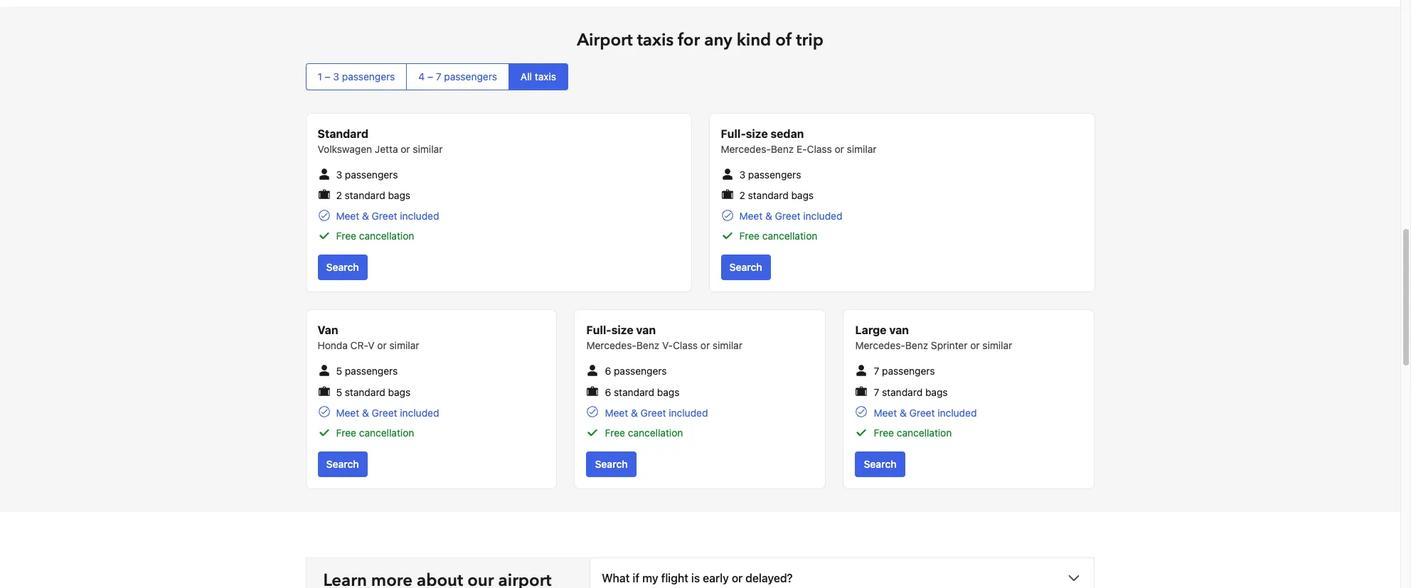 Task type: describe. For each thing, give the bounding box(es) containing it.
search button for van
[[587, 452, 637, 478]]

mercedes- inside 'large van mercedes-benz sprinter or similar'
[[856, 340, 906, 352]]

if
[[633, 572, 640, 585]]

meet & greet included for cr-
[[336, 407, 439, 419]]

flight
[[661, 572, 689, 585]]

free for cr-
[[336, 427, 357, 439]]

passengers right 1
[[342, 70, 395, 82]]

sort results by element
[[306, 63, 1096, 90]]

airport
[[577, 28, 633, 52]]

bags for jetta
[[388, 189, 411, 201]]

3 passengers for volkswagen
[[336, 169, 398, 181]]

large
[[856, 324, 887, 337]]

or inside standard volkswagen jetta or similar
[[401, 143, 410, 155]]

meet for jetta
[[336, 210, 360, 222]]

free cancellation for mercedes-
[[874, 427, 952, 439]]

size for van
[[612, 324, 634, 337]]

2 standard bags for jetta
[[336, 189, 411, 201]]

all
[[521, 70, 532, 82]]

cr-
[[351, 340, 368, 352]]

7 for 7 passengers
[[874, 365, 880, 377]]

large van mercedes-benz sprinter or similar
[[856, 324, 1013, 352]]

or inside 'large van mercedes-benz sprinter or similar'
[[971, 340, 980, 352]]

or inside van honda cr-v or similar
[[377, 340, 387, 352]]

& for van
[[631, 407, 638, 419]]

free for mercedes-
[[874, 427, 895, 439]]

standard
[[318, 127, 369, 140]]

6 standard bags
[[605, 386, 680, 398]]

meet & greet included for sedan
[[740, 210, 843, 222]]

search for sedan
[[730, 261, 763, 274]]

3 inside sort results by element
[[333, 70, 340, 82]]

free for van
[[605, 427, 626, 439]]

free for jetta
[[336, 230, 357, 242]]

e-
[[797, 143, 807, 155]]

bags for mercedes-
[[926, 386, 948, 398]]

meet & greet included for mercedes-
[[874, 407, 977, 419]]

mercedes- for sedan
[[721, 143, 771, 155]]

similar inside the full-size van mercedes-benz v-class or similar
[[713, 340, 743, 352]]

for
[[678, 28, 700, 52]]

1
[[318, 70, 322, 82]]

benz inside 'large van mercedes-benz sprinter or similar'
[[906, 340, 929, 352]]

standard volkswagen jetta or similar
[[318, 127, 443, 155]]

cancellation for cr-
[[359, 427, 414, 439]]

& for cr-
[[362, 407, 369, 419]]

2 for size
[[740, 189, 746, 201]]

free cancellation for cr-
[[336, 427, 414, 439]]

taxis for airport
[[637, 28, 674, 52]]

free cancellation for van
[[605, 427, 683, 439]]

free for sedan
[[740, 230, 760, 242]]

meet & greet included for jetta
[[336, 210, 439, 222]]

v
[[368, 340, 375, 352]]

of
[[776, 28, 792, 52]]

similar inside the full-size sedan mercedes-benz e-class or similar
[[847, 143, 877, 155]]

bags for sedan
[[792, 189, 814, 201]]

what if my flight is early or delayed? button
[[591, 559, 1095, 589]]

volkswagen
[[318, 143, 372, 155]]

full- for full-size sedan
[[721, 127, 746, 140]]

passengers for van
[[345, 365, 398, 377]]

included for cr-
[[400, 407, 439, 419]]

meet for mercedes-
[[874, 407, 898, 419]]

free cancellation for sedan
[[740, 230, 818, 242]]

standard for sedan
[[748, 189, 789, 201]]

full-size van mercedes-benz v-class or similar
[[587, 324, 743, 352]]

passengers right 4
[[444, 70, 497, 82]]

benz for sedan
[[771, 143, 794, 155]]

5 for 5 passengers
[[336, 365, 342, 377]]

greet for sedan
[[775, 210, 801, 222]]

2 for volkswagen
[[336, 189, 342, 201]]

full-size sedan mercedes-benz e-class or similar
[[721, 127, 877, 155]]

honda
[[318, 340, 348, 352]]

6 for 6 standard bags
[[605, 386, 611, 398]]

van
[[318, 324, 338, 337]]

v-
[[662, 340, 673, 352]]

included for mercedes-
[[938, 407, 977, 419]]

greet for mercedes-
[[910, 407, 935, 419]]

van inside the full-size van mercedes-benz v-class or similar
[[636, 324, 656, 337]]

greet for jetta
[[372, 210, 397, 222]]

search button for mercedes-
[[856, 452, 906, 478]]

cancellation for jetta
[[359, 230, 414, 242]]

5 standard bags
[[336, 386, 411, 398]]

cancellation for sedan
[[763, 230, 818, 242]]



Task type: vqa. For each thing, say whether or not it's contained in the screenshot.


Task type: locate. For each thing, give the bounding box(es) containing it.
1 horizontal spatial mercedes-
[[721, 143, 771, 155]]

benz inside the full-size sedan mercedes-benz e-class or similar
[[771, 143, 794, 155]]

my
[[643, 572, 659, 585]]

passengers up 6 standard bags
[[614, 365, 667, 377]]

0 horizontal spatial size
[[612, 324, 634, 337]]

– for 3
[[325, 70, 331, 82]]

2 van from the left
[[890, 324, 909, 337]]

greet down 6 standard bags
[[641, 407, 666, 419]]

similar right the e-
[[847, 143, 877, 155]]

taxis left for
[[637, 28, 674, 52]]

any
[[705, 28, 733, 52]]

passengers up the 7 standard bags
[[882, 365, 936, 377]]

what if my flight is early or delayed?
[[602, 572, 793, 585]]

cancellation for mercedes-
[[897, 427, 952, 439]]

similar right jetta
[[413, 143, 443, 155]]

1 vertical spatial 5
[[336, 386, 342, 398]]

search for cr-
[[326, 458, 359, 470]]

4 – 7 passengers
[[419, 70, 497, 82]]

included for sedan
[[804, 210, 843, 222]]

all taxis
[[521, 70, 556, 82]]

0 horizontal spatial mercedes-
[[587, 340, 637, 352]]

greet for cr-
[[372, 407, 397, 419]]

similar right sprinter on the bottom
[[983, 340, 1013, 352]]

meet for cr-
[[336, 407, 360, 419]]

1 5 from the top
[[336, 365, 342, 377]]

full- left sedan
[[721, 127, 746, 140]]

full- inside the full-size sedan mercedes-benz e-class or similar
[[721, 127, 746, 140]]

1 3 passengers from the left
[[336, 169, 398, 181]]

taxis inside sort results by element
[[535, 70, 556, 82]]

1 horizontal spatial benz
[[771, 143, 794, 155]]

0 vertical spatial 5
[[336, 365, 342, 377]]

class inside the full-size sedan mercedes-benz e-class or similar
[[807, 143, 832, 155]]

standard down 7 passengers
[[882, 386, 923, 398]]

7 standard bags
[[874, 386, 948, 398]]

benz down sedan
[[771, 143, 794, 155]]

benz for van
[[637, 340, 660, 352]]

passengers down the e-
[[749, 169, 802, 181]]

meet & greet included down the e-
[[740, 210, 843, 222]]

similar
[[413, 143, 443, 155], [847, 143, 877, 155], [390, 340, 419, 352], [713, 340, 743, 352], [983, 340, 1013, 352]]

7 up the 7 standard bags
[[874, 365, 880, 377]]

0 horizontal spatial –
[[325, 70, 331, 82]]

1 horizontal spatial size
[[746, 127, 768, 140]]

0 horizontal spatial taxis
[[535, 70, 556, 82]]

or right early
[[732, 572, 743, 585]]

bags down the e-
[[792, 189, 814, 201]]

passengers for large van
[[882, 365, 936, 377]]

1 vertical spatial 7
[[874, 365, 880, 377]]

0 vertical spatial taxis
[[637, 28, 674, 52]]

0 vertical spatial full-
[[721, 127, 746, 140]]

full- for full-size van
[[587, 324, 612, 337]]

or right the e-
[[835, 143, 845, 155]]

what
[[602, 572, 630, 585]]

van honda cr-v or similar
[[318, 324, 419, 352]]

greet down jetta
[[372, 210, 397, 222]]

van up 6 passengers
[[636, 324, 656, 337]]

2 standard bags
[[336, 189, 411, 201], [740, 189, 814, 201]]

mercedes- down sedan
[[721, 143, 771, 155]]

passengers for standard
[[345, 169, 398, 181]]

passengers
[[342, 70, 395, 82], [444, 70, 497, 82], [345, 169, 398, 181], [749, 169, 802, 181], [345, 365, 398, 377], [614, 365, 667, 377], [882, 365, 936, 377]]

1 horizontal spatial 3 passengers
[[740, 169, 802, 181]]

passengers up "5 standard bags" at the left bottom
[[345, 365, 398, 377]]

mercedes- down large
[[856, 340, 906, 352]]

or inside dropdown button
[[732, 572, 743, 585]]

2 standard bags down the e-
[[740, 189, 814, 201]]

mercedes-
[[721, 143, 771, 155], [587, 340, 637, 352], [856, 340, 906, 352]]

3
[[333, 70, 340, 82], [336, 169, 342, 181], [740, 169, 746, 181]]

free cancellation
[[336, 230, 414, 242], [740, 230, 818, 242], [336, 427, 414, 439], [605, 427, 683, 439], [874, 427, 952, 439]]

bags down 7 passengers
[[926, 386, 948, 398]]

6 passengers
[[605, 365, 667, 377]]

airport taxis for any kind of trip
[[577, 28, 824, 52]]

0 vertical spatial class
[[807, 143, 832, 155]]

6 up 6 standard bags
[[605, 365, 611, 377]]

1 horizontal spatial 2
[[740, 189, 746, 201]]

7 down 7 passengers
[[874, 386, 880, 398]]

trip
[[797, 28, 824, 52]]

search button for sedan
[[721, 255, 771, 281]]

similar inside standard volkswagen jetta or similar
[[413, 143, 443, 155]]

greet down "5 standard bags" at the left bottom
[[372, 407, 397, 419]]

bags down 5 passengers
[[388, 386, 411, 398]]

3 for full-
[[740, 169, 746, 181]]

3 for standard
[[336, 169, 342, 181]]

early
[[703, 572, 729, 585]]

meet for sedan
[[740, 210, 763, 222]]

7
[[436, 70, 442, 82], [874, 365, 880, 377], [874, 386, 880, 398]]

or
[[401, 143, 410, 155], [835, 143, 845, 155], [377, 340, 387, 352], [701, 340, 710, 352], [971, 340, 980, 352], [732, 572, 743, 585]]

size for sedan
[[746, 127, 768, 140]]

7 for 7 standard bags
[[874, 386, 880, 398]]

0 horizontal spatial benz
[[637, 340, 660, 352]]

standard for van
[[614, 386, 655, 398]]

passengers for full-size sedan
[[749, 169, 802, 181]]

full- up 6 passengers
[[587, 324, 612, 337]]

benz left "v-"
[[637, 340, 660, 352]]

5
[[336, 365, 342, 377], [336, 386, 342, 398]]

1 horizontal spatial –
[[428, 70, 433, 82]]

2 vertical spatial 7
[[874, 386, 880, 398]]

0 vertical spatial size
[[746, 127, 768, 140]]

bags
[[388, 189, 411, 201], [792, 189, 814, 201], [388, 386, 411, 398], [657, 386, 680, 398], [926, 386, 948, 398]]

meet & greet included
[[336, 210, 439, 222], [740, 210, 843, 222], [336, 407, 439, 419], [605, 407, 708, 419], [874, 407, 977, 419]]

taxis for all
[[535, 70, 556, 82]]

search button for jetta
[[318, 255, 368, 281]]

standard down 5 passengers
[[345, 386, 386, 398]]

size inside the full-size sedan mercedes-benz e-class or similar
[[746, 127, 768, 140]]

& for sedan
[[766, 210, 773, 222]]

meet & greet included down "5 standard bags" at the left bottom
[[336, 407, 439, 419]]

meet & greet included down the 7 standard bags
[[874, 407, 977, 419]]

5 down honda
[[336, 365, 342, 377]]

taxis
[[637, 28, 674, 52], [535, 70, 556, 82]]

included
[[400, 210, 439, 222], [804, 210, 843, 222], [400, 407, 439, 419], [669, 407, 708, 419], [938, 407, 977, 419]]

delayed?
[[746, 572, 793, 585]]

0 horizontal spatial 2 standard bags
[[336, 189, 411, 201]]

0 horizontal spatial 2
[[336, 189, 342, 201]]

standard down 6 passengers
[[614, 386, 655, 398]]

search for jetta
[[326, 261, 359, 274]]

cancellation for van
[[628, 427, 683, 439]]

5 for 5 standard bags
[[336, 386, 342, 398]]

search for van
[[595, 458, 628, 470]]

3 passengers for size
[[740, 169, 802, 181]]

size inside the full-size van mercedes-benz v-class or similar
[[612, 324, 634, 337]]

5 down 5 passengers
[[336, 386, 342, 398]]

full- inside the full-size van mercedes-benz v-class or similar
[[587, 324, 612, 337]]

similar right "v-"
[[713, 340, 743, 352]]

meet for van
[[605, 407, 629, 419]]

0 horizontal spatial 3 passengers
[[336, 169, 398, 181]]

greet
[[372, 210, 397, 222], [775, 210, 801, 222], [372, 407, 397, 419], [641, 407, 666, 419], [910, 407, 935, 419]]

– right 4
[[428, 70, 433, 82]]

3 passengers
[[336, 169, 398, 181], [740, 169, 802, 181]]

standard for mercedes-
[[882, 386, 923, 398]]

or right sprinter on the bottom
[[971, 340, 980, 352]]

free
[[336, 230, 357, 242], [740, 230, 760, 242], [336, 427, 357, 439], [605, 427, 626, 439], [874, 427, 895, 439]]

bags down jetta
[[388, 189, 411, 201]]

mercedes- for van
[[587, 340, 637, 352]]

1 2 standard bags from the left
[[336, 189, 411, 201]]

1 vertical spatial full-
[[587, 324, 612, 337]]

0 vertical spatial 6
[[605, 365, 611, 377]]

or right v
[[377, 340, 387, 352]]

1 horizontal spatial 2 standard bags
[[740, 189, 814, 201]]

size up 6 passengers
[[612, 324, 634, 337]]

benz
[[771, 143, 794, 155], [637, 340, 660, 352], [906, 340, 929, 352]]

2 standard bags for sedan
[[740, 189, 814, 201]]

class for sedan
[[807, 143, 832, 155]]

0 horizontal spatial van
[[636, 324, 656, 337]]

meet
[[336, 210, 360, 222], [740, 210, 763, 222], [336, 407, 360, 419], [605, 407, 629, 419], [874, 407, 898, 419]]

similar right v
[[390, 340, 419, 352]]

search
[[326, 261, 359, 274], [730, 261, 763, 274], [326, 458, 359, 470], [595, 458, 628, 470], [864, 458, 897, 470]]

2 2 from the left
[[740, 189, 746, 201]]

2 5 from the top
[[336, 386, 342, 398]]

mercedes- up 6 passengers
[[587, 340, 637, 352]]

or right jetta
[[401, 143, 410, 155]]

2 horizontal spatial mercedes-
[[856, 340, 906, 352]]

mercedes- inside the full-size van mercedes-benz v-class or similar
[[587, 340, 637, 352]]

class for van
[[673, 340, 698, 352]]

size
[[746, 127, 768, 140], [612, 324, 634, 337]]

or right "v-"
[[701, 340, 710, 352]]

class
[[807, 143, 832, 155], [673, 340, 698, 352]]

van right large
[[890, 324, 909, 337]]

standard for cr-
[[345, 386, 386, 398]]

–
[[325, 70, 331, 82], [428, 70, 433, 82]]

size left sedan
[[746, 127, 768, 140]]

similar inside van honda cr-v or similar
[[390, 340, 419, 352]]

jetta
[[375, 143, 398, 155]]

passengers down jetta
[[345, 169, 398, 181]]

2 standard bags down jetta
[[336, 189, 411, 201]]

2 2 standard bags from the left
[[740, 189, 814, 201]]

3 down volkswagen
[[336, 169, 342, 181]]

meet & greet included down jetta
[[336, 210, 439, 222]]

7 right 4
[[436, 70, 442, 82]]

3 right 1
[[333, 70, 340, 82]]

included for van
[[669, 407, 708, 419]]

– for 7
[[428, 70, 433, 82]]

search button
[[318, 255, 368, 281], [721, 255, 771, 281], [318, 452, 368, 478], [587, 452, 637, 478], [856, 452, 906, 478]]

cancellation
[[359, 230, 414, 242], [763, 230, 818, 242], [359, 427, 414, 439], [628, 427, 683, 439], [897, 427, 952, 439]]

benz inside the full-size van mercedes-benz v-class or similar
[[637, 340, 660, 352]]

1 vertical spatial taxis
[[535, 70, 556, 82]]

greet down the e-
[[775, 210, 801, 222]]

4
[[419, 70, 425, 82]]

– right 1
[[325, 70, 331, 82]]

free cancellation for jetta
[[336, 230, 414, 242]]

1 horizontal spatial full-
[[721, 127, 746, 140]]

standard down the full-size sedan mercedes-benz e-class or similar
[[748, 189, 789, 201]]

greet down the 7 standard bags
[[910, 407, 935, 419]]

& for jetta
[[362, 210, 369, 222]]

sprinter
[[931, 340, 968, 352]]

or inside the full-size van mercedes-benz v-class or similar
[[701, 340, 710, 352]]

taxis right all
[[535, 70, 556, 82]]

2 horizontal spatial benz
[[906, 340, 929, 352]]

1 6 from the top
[[605, 365, 611, 377]]

2 6 from the top
[[605, 386, 611, 398]]

1 – 3 passengers
[[318, 70, 395, 82]]

bags for van
[[657, 386, 680, 398]]

included for jetta
[[400, 210, 439, 222]]

sedan
[[771, 127, 804, 140]]

1 vertical spatial 6
[[605, 386, 611, 398]]

standard
[[345, 189, 385, 201], [748, 189, 789, 201], [345, 386, 386, 398], [614, 386, 655, 398], [882, 386, 923, 398]]

meet & greet included down 6 standard bags
[[605, 407, 708, 419]]

0 vertical spatial 7
[[436, 70, 442, 82]]

bags down 6 passengers
[[657, 386, 680, 398]]

greet for van
[[641, 407, 666, 419]]

1 horizontal spatial van
[[890, 324, 909, 337]]

0 horizontal spatial class
[[673, 340, 698, 352]]

2
[[336, 189, 342, 201], [740, 189, 746, 201]]

1 vertical spatial size
[[612, 324, 634, 337]]

standard down volkswagen
[[345, 189, 385, 201]]

3 passengers down jetta
[[336, 169, 398, 181]]

6
[[605, 365, 611, 377], [605, 386, 611, 398]]

1 2 from the left
[[336, 189, 342, 201]]

standard for jetta
[[345, 189, 385, 201]]

1 horizontal spatial class
[[807, 143, 832, 155]]

0 horizontal spatial full-
[[587, 324, 612, 337]]

is
[[692, 572, 700, 585]]

bags for cr-
[[388, 386, 411, 398]]

6 for 6 passengers
[[605, 365, 611, 377]]

1 van from the left
[[636, 324, 656, 337]]

1 – from the left
[[325, 70, 331, 82]]

mercedes- inside the full-size sedan mercedes-benz e-class or similar
[[721, 143, 771, 155]]

similar inside 'large van mercedes-benz sprinter or similar'
[[983, 340, 1013, 352]]

& for mercedes-
[[900, 407, 907, 419]]

van
[[636, 324, 656, 337], [890, 324, 909, 337]]

1 vertical spatial class
[[673, 340, 698, 352]]

1 horizontal spatial taxis
[[637, 28, 674, 52]]

5 passengers
[[336, 365, 398, 377]]

full-
[[721, 127, 746, 140], [587, 324, 612, 337]]

search button for cr-
[[318, 452, 368, 478]]

7 inside sort results by element
[[436, 70, 442, 82]]

passengers for full-size van
[[614, 365, 667, 377]]

van inside 'large van mercedes-benz sprinter or similar'
[[890, 324, 909, 337]]

3 down the full-size sedan mercedes-benz e-class or similar
[[740, 169, 746, 181]]

6 down 6 passengers
[[605, 386, 611, 398]]

kind
[[737, 28, 772, 52]]

class inside the full-size van mercedes-benz v-class or similar
[[673, 340, 698, 352]]

or inside the full-size sedan mercedes-benz e-class or similar
[[835, 143, 845, 155]]

meet & greet included for van
[[605, 407, 708, 419]]

benz up 7 passengers
[[906, 340, 929, 352]]

2 – from the left
[[428, 70, 433, 82]]

2 3 passengers from the left
[[740, 169, 802, 181]]

7 passengers
[[874, 365, 936, 377]]

&
[[362, 210, 369, 222], [766, 210, 773, 222], [362, 407, 369, 419], [631, 407, 638, 419], [900, 407, 907, 419]]

search for mercedes-
[[864, 458, 897, 470]]

3 passengers down the e-
[[740, 169, 802, 181]]



